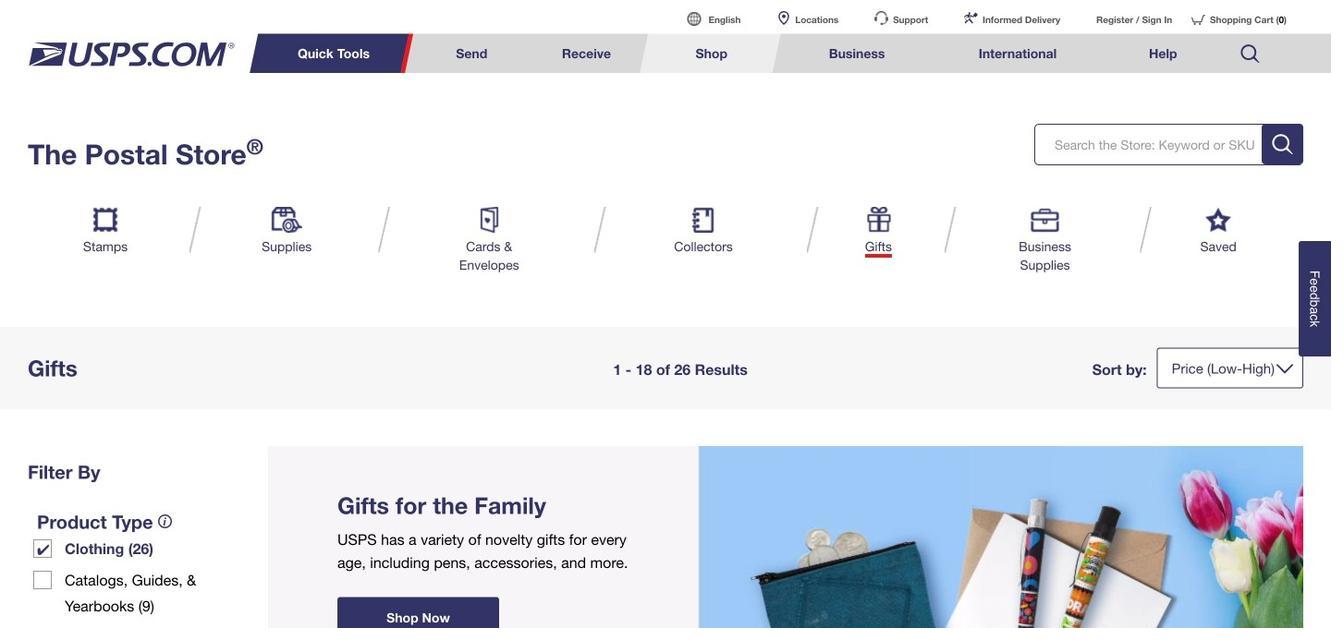 Task type: describe. For each thing, give the bounding box(es) containing it.
Search the Store: Keyword or SKU text field
[[1036, 125, 1306, 165]]

1  image from the left
[[474, 207, 505, 233]]

image of usps.com logo. image
[[28, 42, 234, 67]]

2  image from the left
[[688, 207, 719, 233]]

2  image from the left
[[271, 207, 303, 233]]



Task type: locate. For each thing, give the bounding box(es) containing it.
3  image from the left
[[863, 207, 894, 233]]

 image
[[474, 207, 505, 233], [688, 207, 719, 233], [863, 207, 894, 233]]

4  image from the left
[[1203, 207, 1234, 233]]

 image
[[90, 207, 121, 233], [271, 207, 303, 233], [1030, 207, 1061, 233], [1203, 207, 1234, 233]]

1 horizontal spatial  image
[[688, 207, 719, 233]]

2 horizontal spatial  image
[[863, 207, 894, 233]]

3  image from the left
[[1030, 207, 1061, 233]]

menu bar
[[260, 34, 1281, 73]]

back to top image
[[1279, 606, 1331, 629]]

1  image from the left
[[90, 207, 121, 233]]

0 horizontal spatial  image
[[474, 207, 505, 233]]

None submit
[[1262, 124, 1304, 165]]



Task type: vqa. For each thing, say whether or not it's contained in the screenshot.
Zoom image
no



